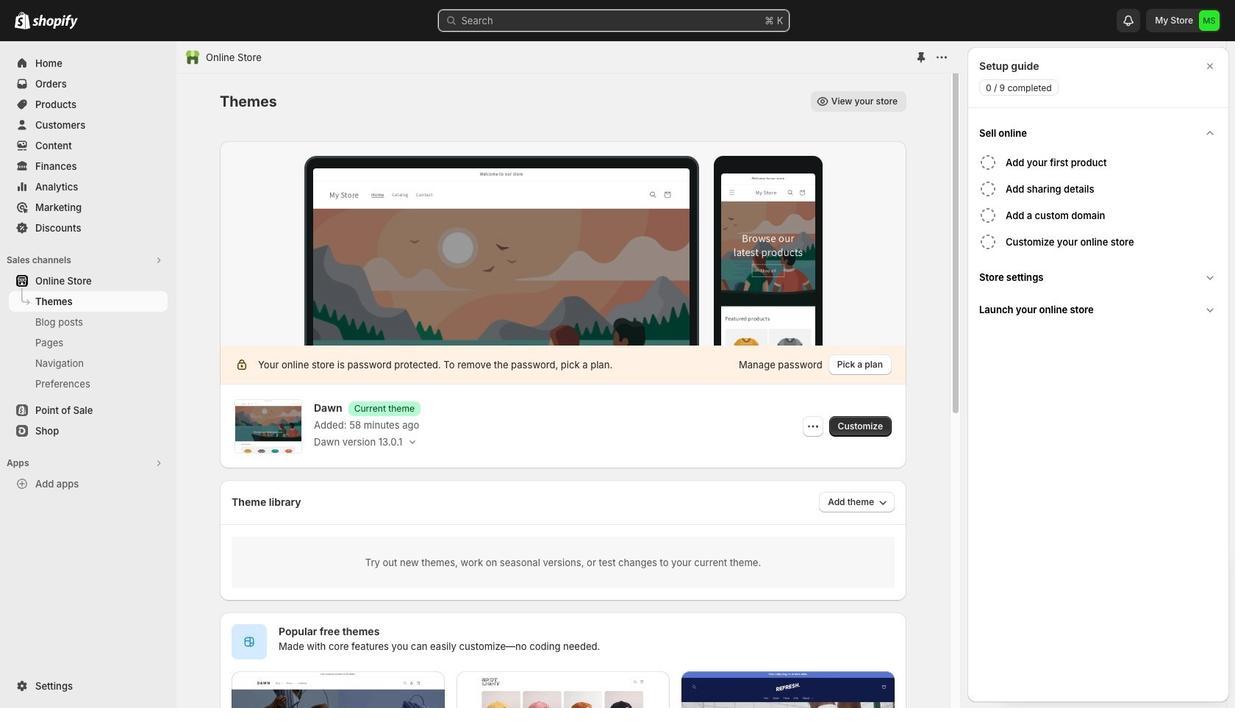 Task type: describe. For each thing, give the bounding box(es) containing it.
1 horizontal spatial shopify image
[[32, 15, 78, 29]]

my store image
[[1199, 10, 1220, 31]]

mark add your first product as done image
[[979, 154, 997, 171]]

mark customize your online store as done image
[[979, 233, 997, 251]]



Task type: locate. For each thing, give the bounding box(es) containing it.
mark add sharing details as done image
[[979, 180, 997, 198]]

online store image
[[185, 50, 200, 65]]

mark add a custom domain as done image
[[979, 207, 997, 224]]

0 horizontal spatial shopify image
[[15, 12, 30, 29]]

dialog
[[968, 47, 1229, 702]]

shopify image
[[15, 12, 30, 29], [32, 15, 78, 29]]



